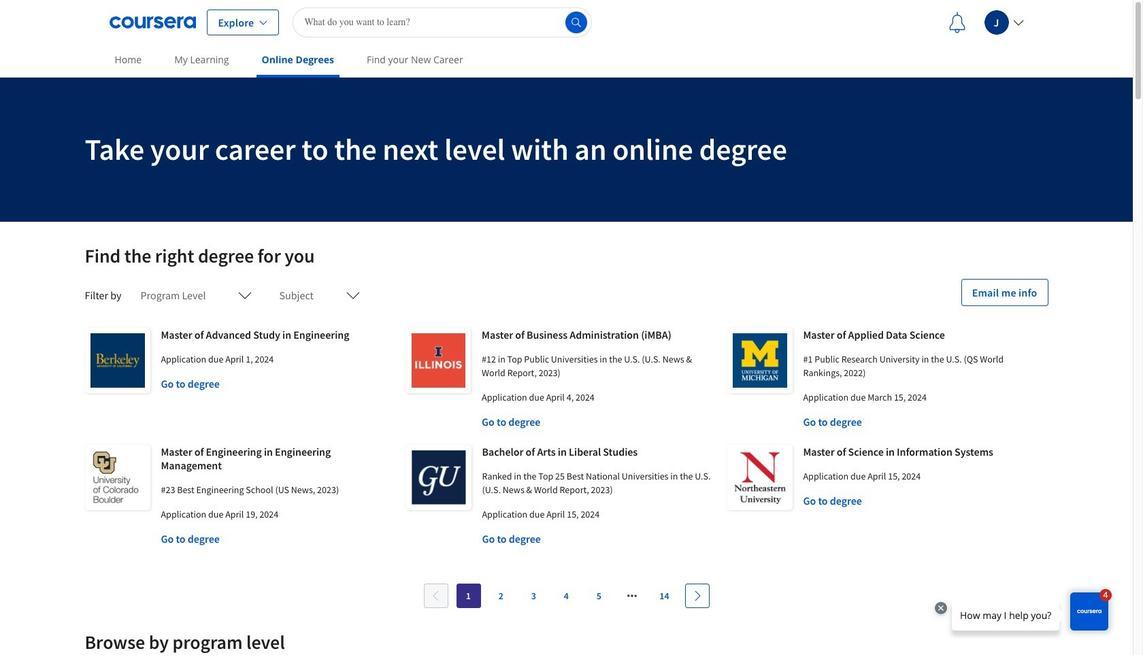 Task type: locate. For each thing, give the bounding box(es) containing it.
northeastern university image
[[727, 445, 793, 511]]

coursera image
[[109, 11, 196, 33]]

None search field
[[293, 7, 592, 37]]



Task type: vqa. For each thing, say whether or not it's contained in the screenshot.
middle that
no



Task type: describe. For each thing, give the bounding box(es) containing it.
georgetown university image
[[406, 445, 471, 511]]

What do you want to learn? text field
[[293, 7, 592, 37]]

university of california, berkeley image
[[85, 328, 150, 393]]

university of michigan image
[[727, 328, 793, 393]]

university of illinois at urbana-champaign image
[[406, 328, 471, 393]]

university of colorado boulder image
[[85, 445, 150, 511]]

go to next page image
[[692, 591, 703, 602]]



